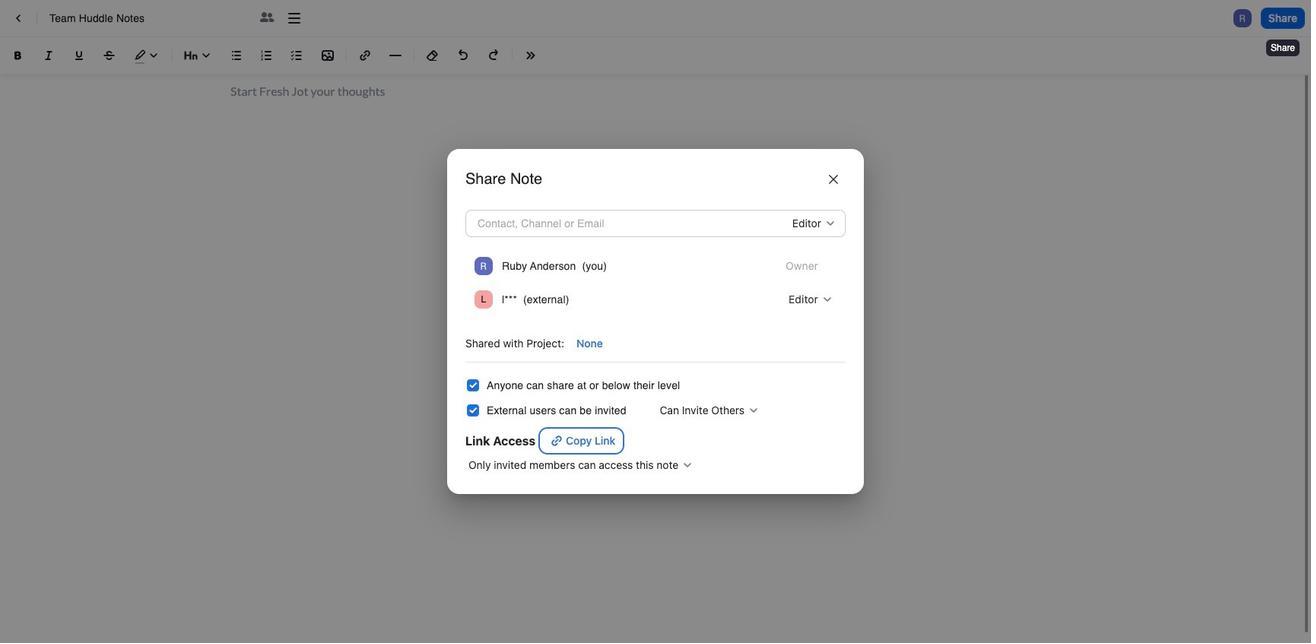 Task type: vqa. For each thing, say whether or not it's contained in the screenshot.
Ruby Anderson icon
yes



Task type: locate. For each thing, give the bounding box(es) containing it.
1 vertical spatial menu item
[[472, 286, 840, 313]]

0 vertical spatial menu item
[[472, 252, 840, 280]]

undo image
[[454, 46, 472, 65]]

menu item
[[472, 252, 840, 280], [472, 286, 840, 313]]

shared element
[[258, 9, 276, 27]]

menu
[[466, 246, 846, 326]]

2 menu item from the top
[[472, 286, 840, 313]]

insert image image
[[319, 46, 337, 65]]

all notes image
[[9, 9, 27, 27]]

None text field
[[49, 11, 246, 26]]

Contact, Channel or Email text field
[[475, 213, 746, 234]]

clear style image
[[424, 46, 442, 65]]

divider line image
[[386, 49, 405, 62]]

1 menu item from the top
[[472, 252, 840, 280]]

tooltip
[[1265, 29, 1302, 58]]

None field
[[784, 213, 840, 234], [777, 255, 837, 277], [780, 289, 837, 310], [651, 400, 763, 422], [466, 455, 697, 476], [784, 213, 840, 234], [777, 255, 837, 277], [780, 289, 837, 310], [651, 400, 763, 422], [466, 455, 697, 476]]

copy link image
[[548, 432, 566, 451]]

dialog
[[447, 149, 864, 495]]



Task type: describe. For each thing, give the bounding box(es) containing it.
close image
[[829, 175, 838, 184]]

shared image
[[258, 9, 276, 27]]

numbered list image
[[258, 46, 276, 65]]

underline image
[[70, 46, 88, 65]]

bold image
[[9, 46, 27, 65]]

permission element
[[777, 255, 837, 277]]

strikethrough image
[[100, 46, 119, 65]]

ruby anderson image
[[475, 257, 493, 275]]

link image
[[356, 46, 374, 65]]

redo image
[[485, 46, 503, 65]]

bulleted list image
[[227, 46, 246, 65]]

italic image
[[40, 46, 58, 65]]

checklist image
[[288, 46, 307, 65]]



